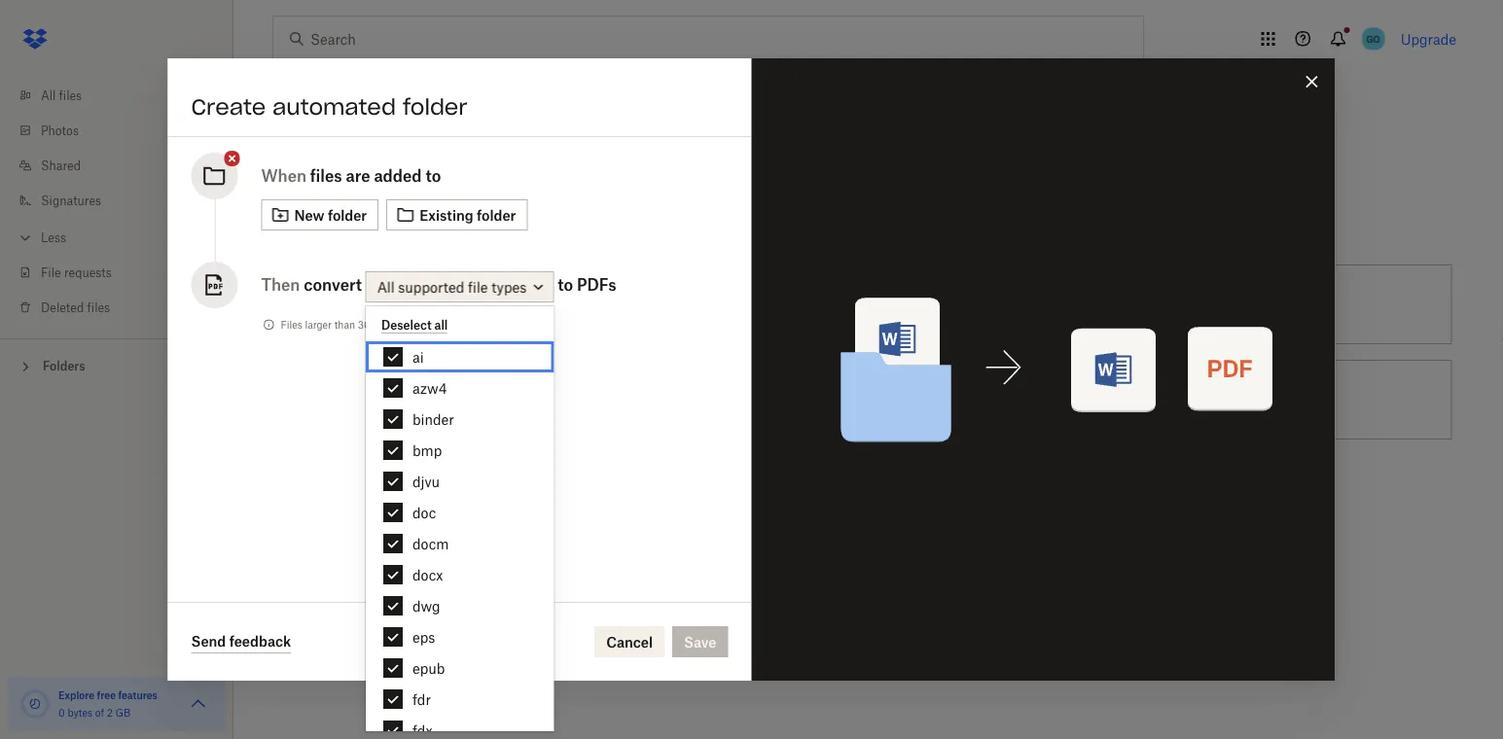 Task type: describe. For each thing, give the bounding box(es) containing it.
eps checkbox item
[[366, 622, 554, 653]]

files
[[281, 319, 302, 331]]

fdr
[[413, 691, 431, 708]]

djvu
[[413, 473, 440, 490]]

add an automation main content
[[265, 140, 1503, 739]]

file for choose a file format to convert videos to
[[813, 392, 833, 408]]

choose an image format to convert files to button
[[265, 352, 663, 448]]

create automated folder dialog
[[168, 58, 1335, 681]]

all for all files
[[41, 88, 56, 103]]

deleted files
[[41, 300, 110, 315]]

to pdfs
[[558, 275, 617, 294]]

a for set a rule that renames files
[[776, 296, 783, 313]]

convert inside the create automated folder dialog
[[304, 275, 362, 294]]

signatures
[[41, 193, 101, 208]]

videos
[[952, 392, 993, 408]]

then
[[261, 275, 300, 294]]

then convert
[[261, 275, 362, 294]]

dwg
[[413, 598, 440, 614]]

folder
[[403, 93, 468, 121]]

a for choose a category to sort files by
[[404, 296, 411, 313]]

shared
[[41, 158, 81, 173]]

file requests
[[41, 265, 112, 280]]

files inside choose a category to sort files by button
[[520, 296, 546, 313]]

convert for choose a file format to convert videos to
[[900, 392, 948, 408]]

set a rule that renames files
[[750, 296, 931, 313]]

upgrade
[[1401, 31, 1456, 47]]

fdx
[[413, 722, 432, 739]]

files larger than 30mb will not be converted
[[281, 319, 486, 331]]

set
[[750, 296, 772, 313]]

docx
[[413, 567, 443, 583]]

convert for choose a file format to convert audio files to
[[502, 482, 550, 499]]

docm
[[413, 536, 449, 552]]

all for all supported file types
[[377, 279, 395, 295]]

convert for choose an image format to convert files to
[[530, 392, 578, 408]]

files inside choose a file format to convert audio files to
[[593, 482, 619, 499]]

less
[[41, 230, 66, 245]]

that
[[815, 296, 841, 313]]

dropbox image
[[16, 19, 54, 58]]

pdfs
[[577, 275, 617, 294]]

a for choose a file format to convert audio files to
[[404, 482, 411, 499]]

choose a file format to convert videos to button
[[663, 352, 1061, 448]]

image
[[423, 392, 463, 408]]

format for files
[[467, 392, 510, 408]]

be
[[426, 319, 437, 331]]

audio
[[553, 482, 589, 499]]

doc
[[413, 504, 436, 521]]

added
[[374, 166, 422, 185]]

dwg checkbox item
[[366, 591, 554, 622]]

an for add
[[309, 218, 329, 238]]

choose a file format to convert audio files to button
[[265, 448, 663, 555]]

file for all supported file types
[[468, 279, 488, 295]]

docm checkbox item
[[366, 528, 554, 559]]

add
[[272, 218, 304, 238]]

ai
[[413, 349, 424, 365]]

azw4
[[413, 380, 447, 396]]

30mb
[[358, 319, 387, 331]]

unzip
[[1148, 392, 1186, 408]]

choose a file format to convert videos to
[[750, 392, 1010, 408]]

folders button
[[0, 351, 233, 380]]

choose a category to sort files by
[[351, 296, 565, 313]]

fdx checkbox item
[[366, 715, 554, 739]]

explore free features 0 bytes of 2 gb
[[58, 689, 157, 719]]

0
[[58, 707, 65, 719]]

files inside the unzip files button
[[1190, 392, 1216, 408]]

all files link
[[16, 78, 233, 113]]

click to watch a demo video image
[[418, 97, 441, 121]]

deselect all button
[[381, 318, 448, 334]]

choose for choose a file format to convert audio files to
[[351, 482, 400, 499]]

files inside the create automated folder dialog
[[310, 166, 342, 185]]

explore
[[58, 689, 95, 701]]

category
[[415, 296, 471, 313]]

file for choose a file format to convert audio files to
[[415, 482, 435, 499]]

rule
[[787, 296, 812, 313]]

doc checkbox item
[[366, 497, 554, 528]]

create automated folder
[[191, 93, 468, 121]]

types
[[492, 279, 527, 295]]

an for choose
[[404, 392, 419, 408]]

bmp checkbox item
[[366, 435, 554, 466]]



Task type: locate. For each thing, give the bounding box(es) containing it.
format
[[467, 392, 510, 408], [837, 392, 880, 408], [438, 482, 481, 499]]

choose down set
[[750, 392, 798, 408]]

file up the choose a category to sort files by
[[468, 279, 488, 295]]

files right audio
[[593, 482, 619, 499]]

format for videos
[[837, 392, 880, 408]]

features
[[118, 689, 157, 701]]

1 horizontal spatial an
[[404, 392, 419, 408]]

convert inside choose a file format to convert audio files to
[[502, 482, 550, 499]]

convert left audio
[[502, 482, 550, 499]]

convert inside button
[[900, 392, 948, 408]]

requests
[[64, 265, 112, 280]]

1 horizontal spatial file
[[468, 279, 488, 295]]

photos link
[[16, 113, 233, 148]]

docx checkbox item
[[366, 559, 554, 591]]

folders
[[43, 359, 85, 374]]

choose a file format to convert audio files to
[[351, 482, 619, 520]]

choose a category to sort files by button
[[265, 257, 663, 352]]

automations
[[272, 94, 414, 121]]

deselect
[[381, 318, 432, 333]]

choose inside choose a file format to convert audio files to
[[351, 482, 400, 499]]

a for choose a file format to convert videos to
[[802, 392, 810, 408]]

format inside choose a file format to convert audio files to
[[438, 482, 481, 499]]

file inside all supported file types dropdown button
[[468, 279, 488, 295]]

files inside all files 'link'
[[59, 88, 82, 103]]

0 vertical spatial an
[[309, 218, 329, 238]]

0 horizontal spatial file
[[415, 482, 435, 499]]

files left by
[[520, 296, 546, 313]]

azw4 checkbox item
[[366, 373, 554, 404]]

free
[[97, 689, 116, 701]]

file up doc
[[415, 482, 435, 499]]

an inside choose an image format to convert files to button
[[404, 392, 419, 408]]

files inside choose an image format to convert files to button
[[582, 392, 608, 408]]

format inside choose a file format to convert videos to button
[[837, 392, 880, 408]]

to
[[426, 166, 441, 185], [558, 275, 573, 294], [474, 296, 487, 313], [513, 392, 526, 408], [612, 392, 625, 408], [883, 392, 896, 408], [997, 392, 1010, 408], [485, 482, 498, 499], [351, 503, 364, 520]]

by
[[550, 296, 565, 313]]

binder
[[413, 411, 454, 428]]

files left the are
[[310, 166, 342, 185]]

binder checkbox item
[[366, 404, 554, 435]]

files up photos
[[59, 88, 82, 103]]

choose left "azw4"
[[351, 392, 400, 408]]

an
[[309, 218, 329, 238], [404, 392, 419, 408]]

files inside set a rule that renames files 'button'
[[904, 296, 931, 313]]

2 horizontal spatial file
[[813, 392, 833, 408]]

file inside choose a file format to convert videos to button
[[813, 392, 833, 408]]

choose for choose an image format to convert files to
[[351, 392, 400, 408]]

djvu checkbox item
[[366, 466, 554, 497]]

all inside dropdown button
[[377, 279, 395, 295]]

choose left "djvu"
[[351, 482, 400, 499]]

create
[[191, 93, 266, 121]]

photos
[[41, 123, 79, 138]]

quota usage element
[[19, 689, 51, 720]]

gb
[[115, 707, 131, 719]]

all
[[434, 318, 448, 333]]

0 horizontal spatial all
[[41, 88, 56, 103]]

files
[[59, 88, 82, 103], [310, 166, 342, 185], [520, 296, 546, 313], [904, 296, 931, 313], [87, 300, 110, 315], [582, 392, 608, 408], [1190, 392, 1216, 408], [593, 482, 619, 499]]

automated
[[273, 93, 396, 121]]

deleted
[[41, 300, 84, 315]]

format inside choose an image format to convert files to button
[[467, 392, 510, 408]]

unzip files
[[1148, 392, 1216, 408]]

bmp
[[413, 442, 442, 459]]

a up deselect
[[404, 296, 411, 313]]

0 horizontal spatial an
[[309, 218, 329, 238]]

unzip files button
[[1061, 352, 1460, 448]]

deleted files link
[[16, 290, 233, 325]]

of
[[95, 707, 104, 719]]

file
[[41, 265, 61, 280]]

2
[[107, 707, 113, 719]]

1 horizontal spatial all
[[377, 279, 395, 295]]

an right add at the left top of page
[[309, 218, 329, 238]]

are
[[346, 166, 370, 185]]

a inside 'button'
[[776, 296, 783, 313]]

when
[[261, 166, 306, 185]]

2 vertical spatial file
[[415, 482, 435, 499]]

0 vertical spatial all
[[41, 88, 56, 103]]

add an automation
[[272, 218, 428, 238]]

will
[[389, 319, 405, 331]]

than
[[334, 319, 355, 331]]

files right deleted
[[87, 300, 110, 315]]

choose for choose a category to sort files by
[[351, 296, 400, 313]]

choose for choose a file format to convert videos to
[[750, 392, 798, 408]]

files right unzip
[[1190, 392, 1216, 408]]

not
[[408, 319, 423, 331]]

files are added to
[[310, 166, 441, 185]]

ai checkbox item
[[366, 341, 554, 373]]

set a rule that renames files button
[[663, 257, 1061, 352]]

file down that
[[813, 392, 833, 408]]

all files
[[41, 88, 82, 103]]

all
[[41, 88, 56, 103], [377, 279, 395, 295]]

choose
[[351, 296, 400, 313], [351, 392, 400, 408], [750, 392, 798, 408], [351, 482, 400, 499]]

less image
[[16, 228, 35, 248]]

larger
[[305, 319, 332, 331]]

convert up than
[[304, 275, 362, 294]]

all supported file types
[[377, 279, 527, 295]]

format for audio
[[438, 482, 481, 499]]

sort
[[491, 296, 516, 313]]

bytes
[[68, 707, 93, 719]]

automation
[[334, 218, 428, 238]]

a down rule
[[802, 392, 810, 408]]

1 vertical spatial all
[[377, 279, 395, 295]]

list containing all files
[[0, 66, 233, 339]]

convert left videos
[[900, 392, 948, 408]]

shared link
[[16, 148, 233, 183]]

1 vertical spatial an
[[404, 392, 419, 408]]

convert
[[304, 275, 362, 294], [530, 392, 578, 408], [900, 392, 948, 408], [502, 482, 550, 499]]

list
[[0, 66, 233, 339]]

file inside choose a file format to convert audio files to
[[415, 482, 435, 499]]

deselect all
[[381, 318, 448, 333]]

an up binder
[[404, 392, 419, 408]]

fdr checkbox item
[[366, 684, 554, 715]]

a left "djvu"
[[404, 482, 411, 499]]

converted
[[440, 319, 486, 331]]

renames
[[845, 296, 900, 313]]

all supported file types button
[[366, 271, 554, 302]]

choose inside button
[[750, 392, 798, 408]]

files right renames
[[904, 296, 931, 313]]

files up audio
[[582, 392, 608, 408]]

epub checkbox item
[[366, 653, 554, 684]]

file requests link
[[16, 255, 233, 290]]

all up files larger than 30mb will not be converted
[[377, 279, 395, 295]]

0 vertical spatial file
[[468, 279, 488, 295]]

supported
[[398, 279, 464, 295]]

epub
[[413, 660, 445, 677]]

all inside 'link'
[[41, 88, 56, 103]]

all up photos
[[41, 88, 56, 103]]

files inside 'deleted files' link
[[87, 300, 110, 315]]

a right set
[[776, 296, 783, 313]]

a
[[404, 296, 411, 313], [776, 296, 783, 313], [802, 392, 810, 408], [404, 482, 411, 499]]

choose an image format to convert files to
[[351, 392, 625, 408]]

signatures link
[[16, 183, 233, 218]]

convert up audio
[[530, 392, 578, 408]]

choose up 30mb
[[351, 296, 400, 313]]

eps
[[413, 629, 435, 646]]

a inside choose a file format to convert audio files to
[[404, 482, 411, 499]]

upgrade link
[[1401, 31, 1456, 47]]

a inside button
[[802, 392, 810, 408]]

1 vertical spatial file
[[813, 392, 833, 408]]



Task type: vqa. For each thing, say whether or not it's contained in the screenshot.
Upgrade
yes



